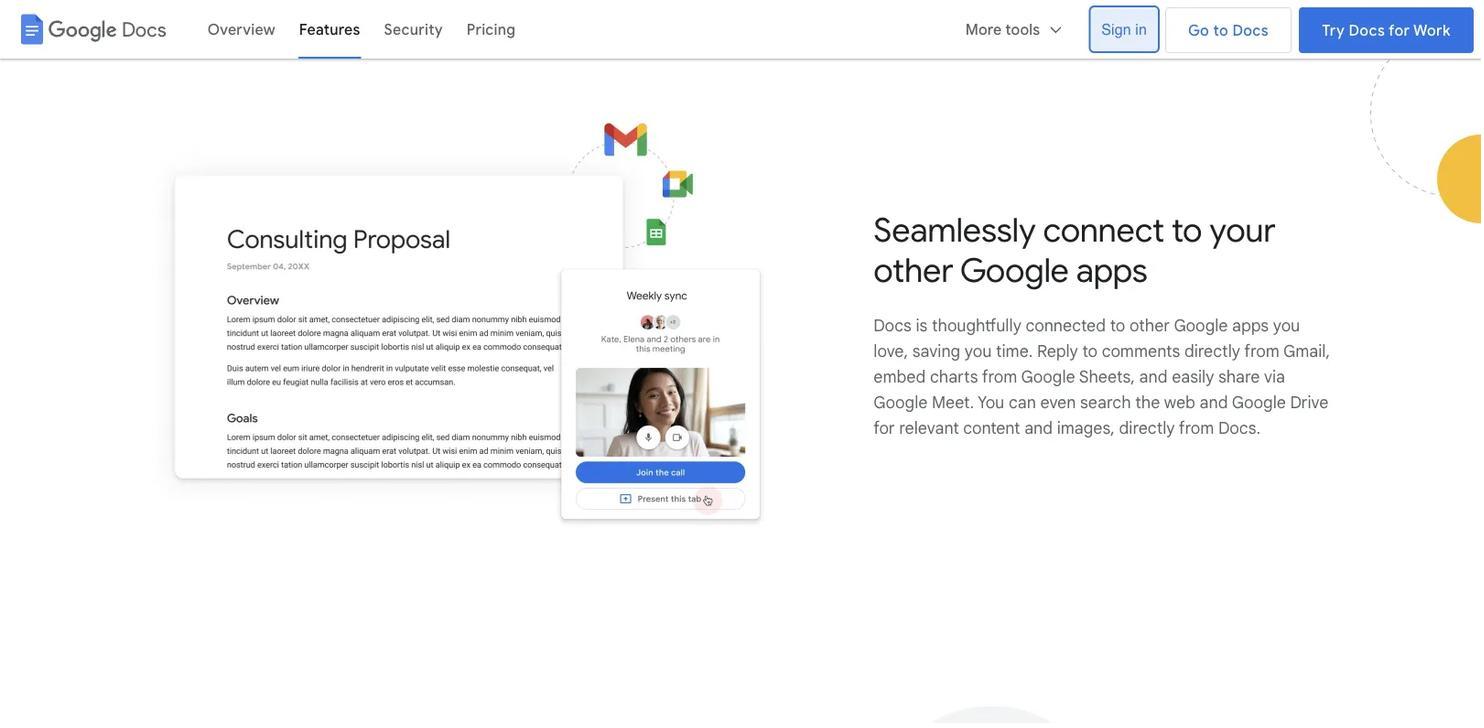 Task type: locate. For each thing, give the bounding box(es) containing it.
1 vertical spatial apps
[[1232, 315, 1269, 336]]

0 vertical spatial from
[[1245, 341, 1280, 361]]

docs.
[[1219, 418, 1261, 438]]

0 vertical spatial apps
[[1076, 250, 1148, 291]]

for left work
[[1389, 21, 1410, 39]]

in
[[1136, 21, 1147, 38]]

to up comments
[[1110, 315, 1126, 336]]

1 vertical spatial and
[[1200, 392, 1228, 412]]

1 vertical spatial for
[[874, 418, 895, 438]]

and up "the" in the right of the page
[[1140, 366, 1168, 387]]

tools
[[1006, 21, 1040, 39]]

for
[[1389, 21, 1410, 39], [874, 418, 895, 438]]

0 horizontal spatial directly
[[1119, 418, 1175, 438]]

directly
[[1185, 341, 1241, 361], [1119, 418, 1175, 438]]

google up easily
[[1174, 315, 1228, 336]]

and
[[1140, 366, 1168, 387], [1200, 392, 1228, 412], [1025, 418, 1053, 438]]

for left 'relevant'
[[874, 418, 895, 438]]

0 vertical spatial and
[[1140, 366, 1168, 387]]

and down easily
[[1200, 392, 1228, 412]]

0 horizontal spatial other
[[874, 250, 953, 291]]

google inside seamlessly connect to your other google apps
[[960, 250, 1069, 291]]

other inside docs is thoughtfully connected to other google apps you love, saving you time. reply to comments directly from gmail, embed charts from google sheets, and easily share via google meet. you can even search the web and google drive for relevant content and images, directly from docs.
[[1130, 315, 1170, 336]]

1 horizontal spatial other
[[1130, 315, 1170, 336]]

0 horizontal spatial you
[[965, 341, 992, 361]]

0 horizontal spatial and
[[1025, 418, 1053, 438]]

try
[[1322, 21, 1345, 39]]

other up comments
[[1130, 315, 1170, 336]]

pricing link
[[455, 7, 528, 51]]

thoughtfully
[[932, 315, 1022, 336]]

0 vertical spatial other
[[874, 250, 953, 291]]

2 vertical spatial from
[[1179, 418, 1214, 438]]

1 vertical spatial directly
[[1119, 418, 1175, 438]]

apps inside docs is thoughtfully connected to other google apps you love, saving you time. reply to comments directly from gmail, embed charts from google sheets, and easily share via google meet. you can even search the web and google drive for relevant content and images, directly from docs.
[[1232, 315, 1269, 336]]

you
[[978, 392, 1005, 412]]

apps
[[1076, 250, 1148, 291], [1232, 315, 1269, 336]]

list
[[176, 0, 1091, 59]]

seamlessly
[[874, 209, 1036, 251]]

go
[[1188, 21, 1210, 39]]

other up is
[[874, 250, 953, 291]]

0 horizontal spatial apps
[[1076, 250, 1148, 291]]

1 vertical spatial from
[[982, 366, 1017, 387]]

overview link
[[196, 7, 287, 51]]

try docs for work link
[[1299, 7, 1474, 53]]

0 vertical spatial you
[[1273, 315, 1300, 336]]

features
[[299, 21, 360, 39]]

docs inside docs is thoughtfully connected to other google apps you love, saving you time. reply to comments directly from gmail, embed charts from google sheets, and easily share via google meet. you can even search the web and google drive for relevant content and images, directly from docs.
[[874, 315, 912, 336]]

reply
[[1037, 341, 1078, 361]]

to
[[1214, 21, 1229, 39], [1172, 209, 1202, 251], [1110, 315, 1126, 336], [1083, 341, 1098, 361]]

1 vertical spatial you
[[965, 341, 992, 361]]

1 horizontal spatial from
[[1179, 418, 1214, 438]]

sign in
[[1102, 21, 1147, 38]]

1 horizontal spatial apps
[[1232, 315, 1269, 336]]

relevant
[[899, 418, 959, 438]]

google down embed
[[874, 392, 928, 412]]

apps up the share
[[1232, 315, 1269, 336]]

1 horizontal spatial for
[[1389, 21, 1410, 39]]

apps inside seamlessly connect to your other google apps
[[1076, 250, 1148, 291]]

from up you
[[982, 366, 1017, 387]]

you down thoughtfully
[[965, 341, 992, 361]]

sign in link
[[1091, 7, 1158, 51]]

sheets,
[[1079, 366, 1135, 387]]

directly down "the" in the right of the page
[[1119, 418, 1175, 438]]

you
[[1273, 315, 1300, 336], [965, 341, 992, 361]]

from
[[1245, 341, 1280, 361], [982, 366, 1017, 387], [1179, 418, 1214, 438]]

features link
[[287, 7, 372, 51]]

embed
[[874, 366, 926, 387]]

other
[[874, 250, 953, 291], [1130, 315, 1170, 336]]

google up thoughtfully
[[960, 250, 1069, 291]]

security link
[[372, 7, 455, 51]]

google down via
[[1232, 392, 1286, 412]]

saving
[[913, 341, 961, 361]]

apps up connected
[[1076, 250, 1148, 291]]

images,
[[1057, 418, 1115, 438]]

1 horizontal spatial directly
[[1185, 341, 1241, 361]]

and down the can
[[1025, 418, 1053, 438]]

google
[[960, 250, 1069, 291], [1174, 315, 1228, 336], [1021, 366, 1075, 387], [874, 392, 928, 412], [1232, 392, 1286, 412]]

list containing overview
[[176, 0, 1091, 59]]

you up gmail,
[[1273, 315, 1300, 336]]

drive
[[1290, 392, 1329, 412]]

from up via
[[1245, 341, 1280, 361]]

directly up easily
[[1185, 341, 1241, 361]]

docs
[[122, 17, 166, 41], [1233, 21, 1269, 39], [1349, 21, 1385, 39], [874, 315, 912, 336]]

2 horizontal spatial from
[[1245, 341, 1280, 361]]

docs is thoughtfully connected to other google apps you love, saving you time. reply to comments directly from gmail, embed charts from google sheets, and easily share via google meet. you can even search the web and google drive for relevant content and images, directly from docs.
[[874, 315, 1330, 438]]

1 vertical spatial other
[[1130, 315, 1170, 336]]

time.
[[996, 341, 1033, 361]]

from down web
[[1179, 418, 1214, 438]]

to left the your
[[1172, 209, 1202, 251]]

connect
[[1043, 209, 1164, 251]]

overview
[[208, 21, 275, 39]]

0 horizontal spatial for
[[874, 418, 895, 438]]



Task type: describe. For each thing, give the bounding box(es) containing it.
24px image
[[1048, 22, 1064, 38]]

web
[[1164, 392, 1196, 412]]

is
[[916, 315, 928, 336]]

your
[[1210, 209, 1276, 251]]

1 horizontal spatial and
[[1140, 366, 1168, 387]]

connected
[[1026, 315, 1106, 336]]

pricing
[[467, 21, 516, 39]]

content
[[963, 418, 1020, 438]]

1 horizontal spatial you
[[1273, 315, 1300, 336]]

go to docs
[[1188, 21, 1269, 39]]

other inside seamlessly connect to your other google apps
[[874, 250, 953, 291]]

to inside seamlessly connect to your other google apps
[[1172, 209, 1202, 251]]

can
[[1009, 392, 1036, 412]]

docs collaboration image
[[716, 696, 1334, 723]]

to right go
[[1214, 21, 1229, 39]]

docs icon image
[[16, 13, 49, 46]]

gmail,
[[1284, 341, 1330, 361]]

docs seamlessly connects image
[[147, 120, 766, 532]]

even
[[1041, 392, 1076, 412]]

0 vertical spatial directly
[[1185, 341, 1241, 361]]

to up sheets,
[[1083, 341, 1098, 361]]

sign
[[1102, 21, 1131, 38]]

2 horizontal spatial and
[[1200, 392, 1228, 412]]

share
[[1219, 366, 1260, 387]]

try docs for work
[[1322, 21, 1451, 39]]

more tools link
[[954, 7, 1076, 51]]

comments
[[1102, 341, 1180, 361]]

seamlessly connect to your other google apps
[[874, 209, 1276, 291]]

work
[[1414, 21, 1451, 39]]

go to docs link
[[1165, 7, 1292, 53]]

more tools
[[966, 21, 1040, 39]]

the
[[1135, 392, 1160, 412]]

easily
[[1172, 366, 1214, 387]]

2 vertical spatial and
[[1025, 418, 1053, 438]]

love,
[[874, 341, 908, 361]]

for inside docs is thoughtfully connected to other google apps you love, saving you time. reply to comments directly from gmail, embed charts from google sheets, and easily share via google meet. you can even search the web and google drive for relevant content and images, directly from docs.
[[874, 418, 895, 438]]

charts
[[930, 366, 978, 387]]

security
[[384, 21, 443, 39]]

0 horizontal spatial from
[[982, 366, 1017, 387]]

via
[[1264, 366, 1285, 387]]

meet.
[[932, 392, 974, 412]]

0 vertical spatial for
[[1389, 21, 1410, 39]]

more
[[966, 21, 1002, 39]]

search
[[1080, 392, 1131, 412]]

docs link
[[7, 7, 175, 51]]

google down reply
[[1021, 366, 1075, 387]]



Task type: vqa. For each thing, say whether or not it's contained in the screenshot.
Product
no



